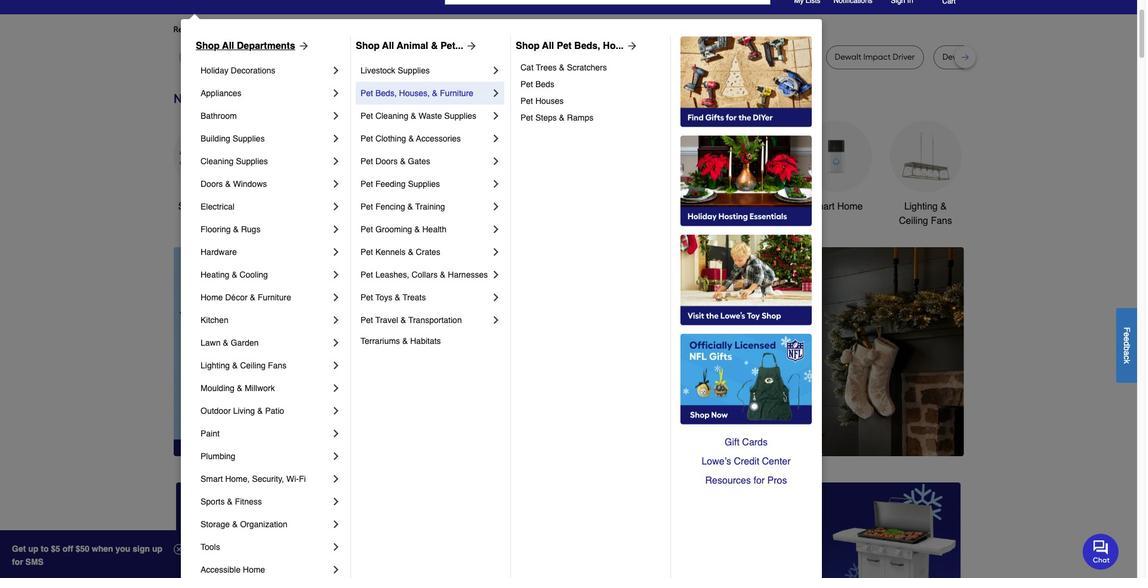 Task type: describe. For each thing, give the bounding box(es) containing it.
moulding & millwork
[[201, 383, 275, 393]]

chevron right image for heating & cooling
[[330, 269, 342, 281]]

pet for pet doors & gates
[[361, 156, 373, 166]]

more suggestions for you link
[[306, 24, 412, 36]]

all for departments
[[222, 41, 234, 51]]

1 horizontal spatial bathroom link
[[711, 121, 783, 214]]

shop all pet beds, ho...
[[516, 41, 624, 51]]

treats
[[403, 293, 426, 302]]

chevron right image for bathroom
[[330, 110, 342, 122]]

2 up from the left
[[152, 544, 162, 554]]

departments
[[237, 41, 295, 51]]

set for dewalt bit set
[[436, 52, 449, 62]]

pet beds
[[521, 79, 555, 89]]

sports & fitness link
[[201, 490, 330, 513]]

outdoor living & patio
[[201, 406, 284, 416]]

chevron right image for flooring & rugs
[[330, 223, 342, 235]]

accessories
[[416, 134, 461, 143]]

pet...
[[441, 41, 464, 51]]

0 horizontal spatial tools link
[[201, 536, 330, 558]]

chevron right image for outdoor living & patio
[[330, 405, 342, 417]]

bit for dewalt drill bit set
[[988, 52, 997, 62]]

shop all deals link
[[173, 121, 245, 214]]

harnesses
[[448, 270, 488, 280]]

pet houses
[[521, 96, 564, 106]]

1 vertical spatial doors
[[201, 179, 223, 189]]

impact for impact driver bit
[[476, 52, 503, 62]]

chevron right image for moulding & millwork
[[330, 382, 342, 394]]

you for more suggestions for you
[[388, 24, 402, 35]]

chevron right image for building supplies
[[330, 133, 342, 145]]

0 horizontal spatial tools
[[201, 542, 220, 552]]

recommended
[[173, 24, 231, 35]]

beds
[[536, 79, 555, 89]]

home,
[[225, 474, 250, 484]]

pet houses link
[[521, 93, 662, 109]]

pet feeding supplies
[[361, 179, 440, 189]]

0 horizontal spatial bathroom link
[[201, 105, 330, 127]]

pet for pet beds, houses, & furniture
[[361, 88, 373, 98]]

hardware
[[201, 247, 237, 257]]

pet travel & transportation
[[361, 315, 462, 325]]

find gifts for the diyer. image
[[681, 36, 812, 127]]

shop all deals
[[178, 201, 240, 212]]

1 horizontal spatial doors
[[376, 156, 398, 166]]

1 horizontal spatial fans
[[931, 216, 953, 226]]

pet for pet beds
[[521, 79, 533, 89]]

sports
[[201, 497, 225, 506]]

0 horizontal spatial lighting & ceiling fans link
[[201, 354, 330, 377]]

dewalt for dewalt drill bit set
[[943, 52, 970, 62]]

pet for pet leashes, collars & harnesses
[[361, 270, 373, 280]]

smart for smart home
[[810, 201, 835, 212]]

travel
[[376, 315, 398, 325]]

supplies right waste in the left of the page
[[445, 111, 477, 121]]

1 e from the top
[[1123, 332, 1132, 337]]

1 vertical spatial ceiling
[[240, 361, 266, 370]]

chevron right image for electrical
[[330, 201, 342, 213]]

security,
[[252, 474, 284, 484]]

pet fencing & training
[[361, 202, 445, 211]]

up to 30 percent off select grills and accessories. image
[[713, 482, 962, 578]]

dewalt for dewalt
[[188, 52, 215, 62]]

chevron right image for pet leashes, collars & harnesses
[[490, 269, 502, 281]]

0 vertical spatial cleaning
[[376, 111, 409, 121]]

driver for impact driver
[[785, 52, 808, 62]]

home for accessible home
[[243, 565, 265, 575]]

gift cards
[[725, 437, 768, 448]]

pet for pet travel & transportation
[[361, 315, 373, 325]]

flooring & rugs
[[201, 225, 261, 234]]

holiday decorations link
[[201, 59, 330, 82]]

pet for pet toys & treats
[[361, 293, 373, 302]]

storage
[[201, 520, 230, 529]]

resources for pros
[[706, 475, 787, 486]]

pet beds, houses, & furniture
[[361, 88, 474, 98]]

0 vertical spatial lighting & ceiling fans link
[[890, 121, 962, 228]]

outdoor living & patio link
[[201, 400, 330, 422]]

1 horizontal spatial furniture
[[440, 88, 474, 98]]

living
[[233, 406, 255, 416]]

impact driver bit
[[476, 52, 539, 62]]

christmas decorations link
[[442, 121, 514, 228]]

millwork
[[245, 383, 275, 393]]

livestock supplies
[[361, 66, 430, 75]]

building
[[201, 134, 230, 143]]

pet grooming & health link
[[361, 218, 490, 241]]

pros
[[768, 475, 787, 486]]

4 bit from the left
[[583, 52, 593, 62]]

0 horizontal spatial beds,
[[376, 88, 397, 98]]

pet leashes, collars & harnesses link
[[361, 263, 490, 286]]

pet toys & treats
[[361, 293, 426, 302]]

outdoor for outdoor tools & equipment
[[623, 201, 658, 212]]

arrow right image for shop all pet beds, ho...
[[624, 40, 638, 52]]

up to 35 percent off select small appliances. image
[[444, 482, 693, 578]]

holiday
[[201, 66, 229, 75]]

visit the lowe's toy shop. image
[[681, 235, 812, 325]]

0 horizontal spatial fans
[[268, 361, 287, 370]]

chevron right image for cleaning supplies
[[330, 155, 342, 167]]

flooring & rugs link
[[201, 218, 330, 241]]

chevron right image for appliances
[[330, 87, 342, 99]]

steps
[[536, 113, 557, 122]]

shop these last-minute gifts. $99 or less. quantities are limited and won't last. image
[[173, 247, 366, 456]]

building supplies
[[201, 134, 265, 143]]

houses
[[536, 96, 564, 106]]

more suggestions for you
[[306, 24, 402, 35]]

3 driver from the left
[[893, 52, 916, 62]]

livestock
[[361, 66, 396, 75]]

fencing
[[376, 202, 405, 211]]

appliances
[[201, 88, 242, 98]]

pet cleaning & waste supplies link
[[361, 105, 490, 127]]

1 vertical spatial home
[[201, 293, 223, 302]]

sign
[[133, 544, 150, 554]]

dewalt for dewalt impact driver
[[835, 52, 862, 62]]

cleaning supplies link
[[201, 150, 330, 173]]

doors & windows
[[201, 179, 267, 189]]

dewalt drill bit
[[314, 52, 368, 62]]

moulding
[[201, 383, 235, 393]]

lawn
[[201, 338, 221, 348]]

supplies up pet fencing & training link
[[408, 179, 440, 189]]

chevron right image for pet fencing & training
[[490, 201, 502, 213]]

chevron right image for pet cleaning & waste supplies
[[490, 110, 502, 122]]

1 horizontal spatial ceiling
[[899, 216, 929, 226]]

feeding
[[376, 179, 406, 189]]

accessible
[[201, 565, 241, 575]]

searches
[[233, 24, 268, 35]]

outdoor tools & equipment link
[[621, 121, 693, 228]]

scroll to item #3 image
[[671, 435, 700, 439]]

bit for impact driver bit
[[530, 52, 539, 62]]

equipment
[[634, 216, 680, 226]]

1 vertical spatial lighting & ceiling fans
[[201, 361, 287, 370]]

toys
[[376, 293, 393, 302]]

plumbing
[[201, 452, 236, 461]]

building supplies link
[[201, 127, 330, 150]]

pet clothing & accessories
[[361, 134, 461, 143]]

chevron right image for accessible home
[[330, 564, 342, 576]]

you
[[116, 544, 130, 554]]

1 horizontal spatial tools link
[[353, 121, 424, 214]]

$50
[[76, 544, 90, 554]]

livestock supplies link
[[361, 59, 490, 82]]

pet for pet cleaning & waste supplies
[[361, 111, 373, 121]]

chevron right image for pet beds, houses, & furniture
[[490, 87, 502, 99]]

c
[[1123, 355, 1132, 359]]

off
[[63, 544, 73, 554]]

flooring
[[201, 225, 231, 234]]

terrariums
[[361, 336, 400, 346]]

3 set from the left
[[999, 52, 1012, 62]]

pet for pet clothing & accessories
[[361, 134, 373, 143]]

gift
[[725, 437, 740, 448]]

scroll to item #2 image
[[643, 435, 671, 439]]

chevron right image for doors & windows
[[330, 178, 342, 190]]

chevron right image for pet travel & transportation
[[490, 314, 502, 326]]

for inside get up to $5 off $50 when you sign up for sms
[[12, 557, 23, 567]]

chevron right image for paint
[[330, 428, 342, 440]]

drill for dewalt drill
[[715, 52, 729, 62]]

outdoor for outdoor living & patio
[[201, 406, 231, 416]]

terrariums & habitats
[[361, 336, 441, 346]]

pet fencing & training link
[[361, 195, 490, 218]]



Task type: vqa. For each thing, say whether or not it's contained in the screenshot.
PET BEDS, HOUSES, & FURNITURE
yes



Task type: locate. For each thing, give the bounding box(es) containing it.
& inside 'link'
[[559, 63, 565, 72]]

e up d
[[1123, 332, 1132, 337]]

scroll to item #5 image
[[731, 435, 760, 439]]

1 horizontal spatial decorations
[[453, 216, 504, 226]]

1 vertical spatial lighting
[[201, 361, 230, 370]]

garden
[[231, 338, 259, 348]]

officially licensed n f l gifts. shop now. image
[[681, 334, 812, 425]]

shop up cat
[[516, 41, 540, 51]]

chevron right image for home décor & furniture
[[330, 291, 342, 303]]

chevron right image for holiday decorations
[[330, 65, 342, 76]]

beds, up drill bit set
[[575, 41, 601, 51]]

chevron right image for pet grooming & health
[[490, 223, 502, 235]]

shop for shop all animal & pet...
[[356, 41, 380, 51]]

impact for impact driver
[[756, 52, 783, 62]]

4 dewalt from the left
[[396, 52, 423, 62]]

0 vertical spatial lighting & ceiling fans
[[899, 201, 953, 226]]

1 horizontal spatial tools
[[377, 201, 400, 212]]

collars
[[412, 270, 438, 280]]

chevron right image for lawn & garden
[[330, 337, 342, 349]]

all for animal
[[382, 41, 394, 51]]

outdoor inside "link"
[[201, 406, 231, 416]]

1 bit from the left
[[359, 52, 368, 62]]

0 horizontal spatial cleaning
[[201, 156, 234, 166]]

furniture down heating & cooling link
[[258, 293, 291, 302]]

7 dewalt from the left
[[943, 52, 970, 62]]

arrow right image inside shop all departments link
[[295, 40, 310, 52]]

1 up from the left
[[28, 544, 38, 554]]

0 horizontal spatial driver
[[505, 52, 528, 62]]

scratchers
[[567, 63, 607, 72]]

dewalt for dewalt drill
[[686, 52, 713, 62]]

all for deals
[[203, 201, 213, 212]]

sports & fitness
[[201, 497, 262, 506]]

chevron right image for smart home, security, wi-fi
[[330, 473, 342, 485]]

pet for pet steps & ramps
[[521, 113, 533, 122]]

shop for shop all departments
[[196, 41, 220, 51]]

cat
[[521, 63, 534, 72]]

0 horizontal spatial doors
[[201, 179, 223, 189]]

None search field
[[445, 0, 771, 16]]

1 vertical spatial lighting & ceiling fans link
[[201, 354, 330, 377]]

beds,
[[575, 41, 601, 51], [376, 88, 397, 98]]

ho...
[[603, 41, 624, 51]]

pet grooming & health
[[361, 225, 447, 234]]

resources
[[706, 475, 751, 486]]

all left animal
[[382, 41, 394, 51]]

& inside "link"
[[257, 406, 263, 416]]

smart inside smart home link
[[810, 201, 835, 212]]

chevron right image for sports & fitness
[[330, 496, 342, 508]]

1 vertical spatial tools link
[[201, 536, 330, 558]]

pet travel & transportation link
[[361, 309, 490, 331]]

chevron right image
[[330, 65, 342, 76], [490, 65, 502, 76], [490, 87, 502, 99], [330, 133, 342, 145], [490, 133, 502, 145], [490, 201, 502, 213], [330, 223, 342, 235], [490, 223, 502, 235], [330, 246, 342, 258], [490, 246, 502, 258], [490, 269, 502, 281], [330, 291, 342, 303], [490, 291, 502, 303], [330, 337, 342, 349], [330, 360, 342, 371], [330, 428, 342, 440], [330, 450, 342, 462]]

holiday hosting essentials. image
[[681, 136, 812, 226]]

shop all departments link
[[196, 39, 310, 53]]

accessible home
[[201, 565, 265, 575]]

chevron right image for pet doors & gates
[[490, 155, 502, 167]]

get
[[12, 544, 26, 554]]

75 percent off all artificial christmas trees, holiday lights and more. image
[[386, 247, 964, 456]]

recommended searches for you heading
[[173, 24, 964, 36]]

decorations down dewalt tool
[[231, 66, 276, 75]]

2 dewalt from the left
[[242, 52, 269, 62]]

1 horizontal spatial outdoor
[[623, 201, 658, 212]]

cooling
[[240, 270, 268, 280]]

chevron right image for pet toys & treats
[[490, 291, 502, 303]]

1 vertical spatial cleaning
[[201, 156, 234, 166]]

2 bit from the left
[[425, 52, 434, 62]]

& inside outdoor tools & equipment
[[685, 201, 691, 212]]

2 e from the top
[[1123, 337, 1132, 341]]

tools down feeding at left top
[[377, 201, 400, 212]]

1 horizontal spatial shop
[[356, 41, 380, 51]]

1 horizontal spatial driver
[[785, 52, 808, 62]]

shop all departments
[[196, 41, 295, 51]]

outdoor up equipment
[[623, 201, 658, 212]]

Search Query text field
[[446, 0, 717, 4]]

4 drill from the left
[[972, 52, 986, 62]]

tools up equipment
[[660, 201, 682, 212]]

storage & organization link
[[201, 513, 330, 536]]

tools down the storage
[[201, 542, 220, 552]]

1 dewalt from the left
[[188, 52, 215, 62]]

dewalt for dewalt bit set
[[396, 52, 423, 62]]

pet for pet feeding supplies
[[361, 179, 373, 189]]

arrow right image inside shop all animal & pet... link
[[464, 40, 478, 52]]

home décor & furniture link
[[201, 286, 330, 309]]

2 horizontal spatial driver
[[893, 52, 916, 62]]

1 vertical spatial bathroom
[[726, 201, 768, 212]]

smart
[[810, 201, 835, 212], [201, 474, 223, 484]]

smart for smart home, security, wi-fi
[[201, 474, 223, 484]]

0 vertical spatial home
[[838, 201, 863, 212]]

you left more
[[282, 24, 296, 35]]

arrow right image for shop all animal & pet...
[[464, 40, 478, 52]]

1 horizontal spatial smart
[[810, 201, 835, 212]]

2 you from the left
[[388, 24, 402, 35]]

for right suggestions
[[376, 24, 387, 35]]

you
[[282, 24, 296, 35], [388, 24, 402, 35]]

you for recommended searches for you
[[282, 24, 296, 35]]

2 shop from the left
[[356, 41, 380, 51]]

d
[[1123, 341, 1132, 346]]

5 bit from the left
[[988, 52, 997, 62]]

decorations for christmas
[[453, 216, 504, 226]]

1 you from the left
[[282, 24, 296, 35]]

cards
[[743, 437, 768, 448]]

supplies down dewalt bit set
[[398, 66, 430, 75]]

f
[[1123, 327, 1132, 332]]

for up departments at the left top
[[270, 24, 280, 35]]

all up trees
[[542, 41, 554, 51]]

0 horizontal spatial lighting
[[201, 361, 230, 370]]

1 vertical spatial furniture
[[258, 293, 291, 302]]

get up to 2 free select tools or batteries when you buy 1 with select purchases. image
[[176, 482, 425, 578]]

0 horizontal spatial ceiling
[[240, 361, 266, 370]]

6 dewalt from the left
[[835, 52, 862, 62]]

0 horizontal spatial impact
[[476, 52, 503, 62]]

home décor & furniture
[[201, 293, 291, 302]]

scroll to item #4 element
[[700, 433, 731, 441]]

0 vertical spatial tools link
[[353, 121, 424, 214]]

3 bit from the left
[[530, 52, 539, 62]]

windows
[[233, 179, 267, 189]]

all down recommended searches for you
[[222, 41, 234, 51]]

deals
[[216, 201, 240, 212]]

kennels
[[376, 247, 406, 257]]

2 horizontal spatial shop
[[516, 41, 540, 51]]

1 horizontal spatial beds,
[[575, 41, 601, 51]]

0 vertical spatial furniture
[[440, 88, 474, 98]]

shop down recommended
[[196, 41, 220, 51]]

1 horizontal spatial you
[[388, 24, 402, 35]]

crates
[[416, 247, 441, 257]]

doors up shop all deals
[[201, 179, 223, 189]]

1 horizontal spatial lighting & ceiling fans
[[899, 201, 953, 226]]

chevron right image for kitchen
[[330, 314, 342, 326]]

drill for dewalt drill bit set
[[972, 52, 986, 62]]

ceiling
[[899, 216, 929, 226], [240, 361, 266, 370]]

arrow right image
[[295, 40, 310, 52], [464, 40, 478, 52], [624, 40, 638, 52], [942, 352, 954, 364]]

0 horizontal spatial up
[[28, 544, 38, 554]]

chat invite button image
[[1083, 533, 1120, 570]]

decorations down christmas
[[453, 216, 504, 226]]

chevron right image
[[330, 87, 342, 99], [330, 110, 342, 122], [490, 110, 502, 122], [330, 155, 342, 167], [490, 155, 502, 167], [330, 178, 342, 190], [490, 178, 502, 190], [330, 201, 342, 213], [330, 269, 342, 281], [330, 314, 342, 326], [490, 314, 502, 326], [330, 382, 342, 394], [330, 405, 342, 417], [330, 473, 342, 485], [330, 496, 342, 508], [330, 518, 342, 530], [330, 541, 342, 553], [330, 564, 342, 576]]

3 dewalt from the left
[[314, 52, 341, 62]]

up left to
[[28, 544, 38, 554]]

for down get
[[12, 557, 23, 567]]

drill
[[343, 52, 357, 62], [567, 52, 581, 62], [715, 52, 729, 62], [972, 52, 986, 62]]

2 driver from the left
[[785, 52, 808, 62]]

up right sign
[[152, 544, 162, 554]]

impact
[[476, 52, 503, 62], [756, 52, 783, 62], [864, 52, 891, 62]]

shop all animal & pet...
[[356, 41, 464, 51]]

0 horizontal spatial you
[[282, 24, 296, 35]]

shop down the "more suggestions for you" link
[[356, 41, 380, 51]]

ramps
[[567, 113, 594, 122]]

beds, down livestock at the top
[[376, 88, 397, 98]]

chevron right image for tools
[[330, 541, 342, 553]]

2 horizontal spatial tools
[[660, 201, 682, 212]]

outdoor tools & equipment
[[623, 201, 691, 226]]

doors up feeding at left top
[[376, 156, 398, 166]]

0 horizontal spatial outdoor
[[201, 406, 231, 416]]

fans
[[931, 216, 953, 226], [268, 361, 287, 370]]

supplies up the windows
[[236, 156, 268, 166]]

5 dewalt from the left
[[686, 52, 713, 62]]

cat trees & scratchers
[[521, 63, 607, 72]]

health
[[423, 225, 447, 234]]

0 vertical spatial ceiling
[[899, 216, 929, 226]]

cleaning down building
[[201, 156, 234, 166]]

0 vertical spatial smart
[[810, 201, 835, 212]]

0 horizontal spatial bathroom
[[201, 111, 237, 121]]

plumbing link
[[201, 445, 330, 468]]

drill bit set
[[567, 52, 607, 62]]

1 horizontal spatial lighting
[[905, 201, 938, 212]]

all for pet
[[542, 41, 554, 51]]

chevron right image for pet feeding supplies
[[490, 178, 502, 190]]

1 horizontal spatial set
[[595, 52, 607, 62]]

heating & cooling
[[201, 270, 268, 280]]

appliances link
[[201, 82, 330, 105]]

terrariums & habitats link
[[361, 331, 502, 351]]

0 horizontal spatial shop
[[196, 41, 220, 51]]

resources for pros link
[[681, 471, 812, 490]]

1 vertical spatial fans
[[268, 361, 287, 370]]

paint
[[201, 429, 220, 438]]

wi-
[[286, 474, 299, 484]]

lighting inside lighting & ceiling fans
[[905, 201, 938, 212]]

lighting
[[905, 201, 938, 212], [201, 361, 230, 370]]

2 vertical spatial home
[[243, 565, 265, 575]]

lighting & ceiling fans link
[[890, 121, 962, 228], [201, 354, 330, 377]]

smart home link
[[801, 121, 872, 214]]

1 horizontal spatial impact
[[756, 52, 783, 62]]

outdoor down moulding
[[201, 406, 231, 416]]

furniture up waste in the left of the page
[[440, 88, 474, 98]]

arrow right image inside shop all pet beds, ho... link
[[624, 40, 638, 52]]

pet steps & ramps link
[[521, 109, 662, 126]]

1 horizontal spatial cleaning
[[376, 111, 409, 121]]

pet kennels & crates
[[361, 247, 441, 257]]

heating
[[201, 270, 229, 280]]

3 impact from the left
[[864, 52, 891, 62]]

1 vertical spatial outdoor
[[201, 406, 231, 416]]

0 horizontal spatial set
[[436, 52, 449, 62]]

0 horizontal spatial lighting & ceiling fans
[[201, 361, 287, 370]]

e up b
[[1123, 337, 1132, 341]]

electrical
[[201, 202, 235, 211]]

dewalt for dewalt drill bit
[[314, 52, 341, 62]]

1 set from the left
[[436, 52, 449, 62]]

tools link
[[353, 121, 424, 214], [201, 536, 330, 558]]

2 impact from the left
[[756, 52, 783, 62]]

chevron right image for plumbing
[[330, 450, 342, 462]]

electrical link
[[201, 195, 330, 218]]

credit
[[734, 456, 760, 467]]

0 vertical spatial lighting
[[905, 201, 938, 212]]

supplies for livestock supplies
[[398, 66, 430, 75]]

0 horizontal spatial smart
[[201, 474, 223, 484]]

home for smart home
[[838, 201, 863, 212]]

driver for impact driver bit
[[505, 52, 528, 62]]

supplies for cleaning supplies
[[236, 156, 268, 166]]

decorations inside holiday decorations link
[[231, 66, 276, 75]]

1 vertical spatial beds,
[[376, 88, 397, 98]]

animal
[[397, 41, 429, 51]]

cleaning up clothing
[[376, 111, 409, 121]]

0 vertical spatial outdoor
[[623, 201, 658, 212]]

outdoor inside outdoor tools & equipment
[[623, 201, 658, 212]]

chevron right image for pet kennels & crates
[[490, 246, 502, 258]]

trees
[[536, 63, 557, 72]]

chevron right image for storage & organization
[[330, 518, 342, 530]]

1 impact from the left
[[476, 52, 503, 62]]

bathroom
[[201, 111, 237, 121], [726, 201, 768, 212]]

3 drill from the left
[[715, 52, 729, 62]]

1 horizontal spatial home
[[243, 565, 265, 575]]

bit for dewalt drill bit
[[359, 52, 368, 62]]

3 shop from the left
[[516, 41, 540, 51]]

dewalt
[[188, 52, 215, 62], [242, 52, 269, 62], [314, 52, 341, 62], [396, 52, 423, 62], [686, 52, 713, 62], [835, 52, 862, 62], [943, 52, 970, 62]]

clothing
[[376, 134, 406, 143]]

drill for dewalt drill bit
[[343, 52, 357, 62]]

0 horizontal spatial decorations
[[231, 66, 276, 75]]

0 vertical spatial beds,
[[575, 41, 601, 51]]

1 vertical spatial smart
[[201, 474, 223, 484]]

pet for pet kennels & crates
[[361, 247, 373, 257]]

1 horizontal spatial up
[[152, 544, 162, 554]]

pet for pet houses
[[521, 96, 533, 106]]

all right the shop
[[203, 201, 213, 212]]

suggestions
[[327, 24, 374, 35]]

shop for shop all pet beds, ho...
[[516, 41, 540, 51]]

lowe's credit center link
[[681, 452, 812, 471]]

you up shop all animal & pet...
[[388, 24, 402, 35]]

for
[[270, 24, 280, 35], [376, 24, 387, 35], [754, 475, 765, 486], [12, 557, 23, 567]]

for left pros
[[754, 475, 765, 486]]

moulding & millwork link
[[201, 377, 330, 400]]

0 horizontal spatial furniture
[[258, 293, 291, 302]]

2 horizontal spatial impact
[[864, 52, 891, 62]]

2 set from the left
[[595, 52, 607, 62]]

tools inside outdoor tools & equipment
[[660, 201, 682, 212]]

paint link
[[201, 422, 330, 445]]

f e e d b a c k
[[1123, 327, 1132, 364]]

chevron right image for hardware
[[330, 246, 342, 258]]

1 vertical spatial decorations
[[453, 216, 504, 226]]

pet cleaning & waste supplies
[[361, 111, 477, 121]]

decorations for holiday
[[231, 66, 276, 75]]

center
[[762, 456, 791, 467]]

supplies up 'cleaning supplies'
[[233, 134, 265, 143]]

1 driver from the left
[[505, 52, 528, 62]]

accessible home link
[[201, 558, 330, 578]]

chevron right image for pet clothing & accessories
[[490, 133, 502, 145]]

supplies for building supplies
[[233, 134, 265, 143]]

2 horizontal spatial home
[[838, 201, 863, 212]]

pet for pet fencing & training
[[361, 202, 373, 211]]

cleaning supplies
[[201, 156, 268, 166]]

0 vertical spatial doors
[[376, 156, 398, 166]]

0 vertical spatial decorations
[[231, 66, 276, 75]]

arrow right image for shop all departments
[[295, 40, 310, 52]]

training
[[416, 202, 445, 211]]

smart inside smart home, security, wi-fi link
[[201, 474, 223, 484]]

new deals every day during 25 days of deals image
[[173, 88, 964, 108]]

2 drill from the left
[[567, 52, 581, 62]]

shop
[[178, 201, 201, 212]]

smart home, security, wi-fi
[[201, 474, 306, 484]]

1 horizontal spatial lighting & ceiling fans link
[[890, 121, 962, 228]]

set for drill bit set
[[595, 52, 607, 62]]

0 horizontal spatial home
[[201, 293, 223, 302]]

smart home
[[810, 201, 863, 212]]

dewalt tool
[[242, 52, 287, 62]]

smart home, security, wi-fi link
[[201, 468, 330, 490]]

pet for pet grooming & health
[[361, 225, 373, 234]]

1 shop from the left
[[196, 41, 220, 51]]

dewalt for dewalt tool
[[242, 52, 269, 62]]

k
[[1123, 359, 1132, 364]]

chevron right image for lighting & ceiling fans
[[330, 360, 342, 371]]

fi
[[299, 474, 306, 484]]

decorations inside the christmas decorations link
[[453, 216, 504, 226]]

chevron right image for livestock supplies
[[490, 65, 502, 76]]

2 horizontal spatial set
[[999, 52, 1012, 62]]

1 horizontal spatial bathroom
[[726, 201, 768, 212]]

0 vertical spatial bathroom
[[201, 111, 237, 121]]

shop all pet beds, ho... link
[[516, 39, 638, 53]]

0 vertical spatial fans
[[931, 216, 953, 226]]

1 drill from the left
[[343, 52, 357, 62]]

pet beds link
[[521, 76, 662, 93]]



